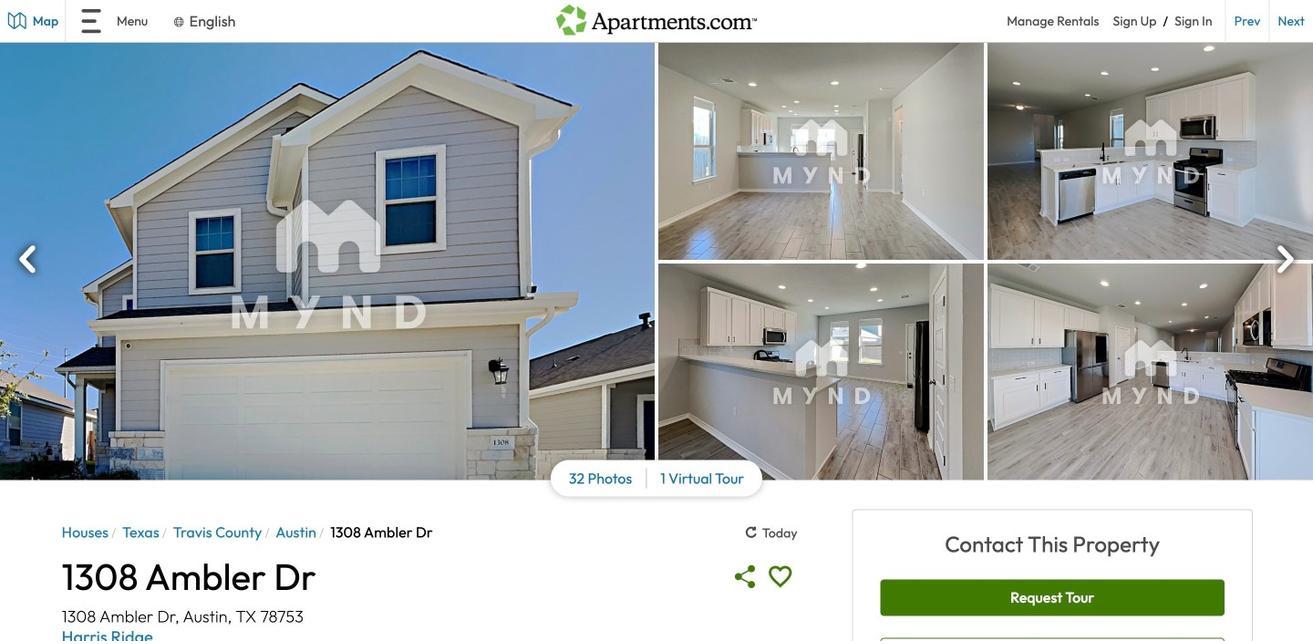 Task type: vqa. For each thing, say whether or not it's contained in the screenshot.
THE SHARE LISTING icon
yes



Task type: locate. For each thing, give the bounding box(es) containing it.
apartments.com logo image
[[556, 0, 757, 35]]



Task type: describe. For each thing, give the bounding box(es) containing it.
previous image
[[7, 238, 51, 281]]

next image
[[1262, 238, 1306, 281]]

share listing image
[[728, 559, 763, 594]]



